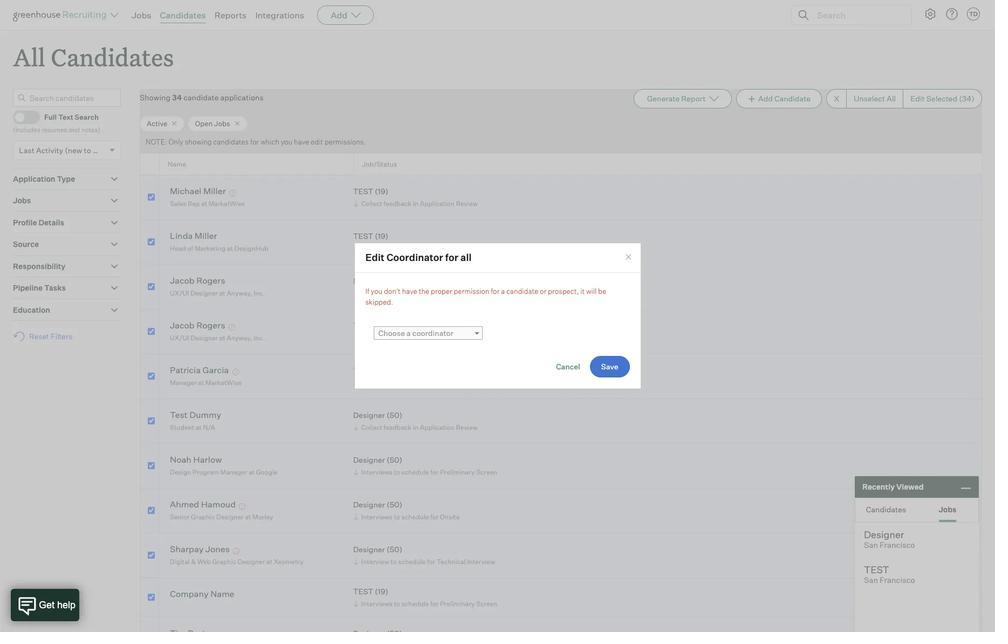 Task type: locate. For each thing, give the bounding box(es) containing it.
1 vertical spatial interviews to schedule for preliminary screen link
[[352, 599, 500, 609]]

notes)
[[81, 126, 100, 134]]

for
[[250, 138, 259, 146], [445, 252, 459, 263], [491, 287, 500, 296], [430, 468, 439, 476], [430, 513, 439, 521], [427, 558, 435, 566], [430, 600, 439, 608]]

for left all
[[445, 252, 459, 263]]

ux/ui up the jacob rogers
[[170, 289, 189, 297]]

None checkbox
[[148, 193, 155, 200], [148, 238, 155, 245], [148, 283, 155, 290], [148, 328, 155, 335], [148, 373, 155, 380], [148, 417, 155, 424], [148, 507, 155, 514], [148, 552, 155, 559], [148, 193, 155, 200], [148, 238, 155, 245], [148, 283, 155, 290], [148, 328, 155, 335], [148, 373, 155, 380], [148, 417, 155, 424], [148, 507, 155, 514], [148, 552, 155, 559]]

0 vertical spatial candidate
[[184, 93, 219, 102]]

1 francisco from the top
[[880, 540, 915, 550]]

test (19) collect feedback in application review down choose a coordinator
[[353, 366, 478, 387]]

jones
[[205, 544, 230, 555]]

candidates
[[213, 138, 249, 146]]

designer (50) collect feedback in application review up the 'designer (50) interviews to schedule for preliminary screen'
[[353, 411, 478, 431]]

name
[[168, 160, 186, 168], [210, 589, 234, 599]]

at inside jacob rogers ux/ui designer at anyway, inc.
[[219, 289, 225, 297]]

schedule up the designer (50) interviews to schedule for onsite
[[402, 468, 429, 476]]

1 horizontal spatial have
[[402, 287, 417, 296]]

feedback left coordinator
[[384, 334, 412, 342]]

greenhouse recruiting image
[[13, 9, 110, 22]]

preliminary inside "test (19) interviews to schedule for preliminary screen"
[[440, 600, 475, 608]]

to for last activity (new to old)
[[84, 145, 91, 155]]

jacob for jacob rogers
[[170, 320, 195, 331]]

rogers up ux/ui designer at anyway, inc.
[[196, 320, 225, 331]]

at left "n/a"
[[196, 423, 202, 431]]

profile
[[13, 218, 37, 227]]

linda miller head of marketing at designhub
[[170, 231, 268, 252]]

jacob down head
[[170, 275, 195, 286]]

michael miller
[[170, 186, 226, 197]]

1 vertical spatial san
[[864, 576, 878, 585]]

test (19) collect feedback in application review down the
[[353, 321, 478, 342]]

coordinator
[[387, 252, 443, 263]]

for left onsite
[[430, 513, 439, 521]]

add
[[331, 10, 347, 20], [758, 94, 773, 103]]

digital & web graphic designer at xeometry
[[170, 558, 304, 566]]

feedback up the 'designer (50) interviews to schedule for preliminary screen'
[[384, 423, 412, 431]]

collect feedback in application review link down choose a coordinator
[[352, 378, 480, 388]]

test dummy link
[[170, 410, 221, 422]]

edit inside dialog
[[365, 252, 385, 263]]

miller up marketing
[[195, 231, 217, 241]]

schedule down interview to schedule for technical interview link
[[402, 600, 429, 608]]

1 horizontal spatial interview
[[467, 558, 495, 566]]

1 in from the top
[[413, 200, 419, 208]]

sales rep at marketwise
[[170, 200, 245, 208]]

interviews to schedule for preliminary screen link up the designer (50) interviews to schedule for onsite
[[352, 467, 500, 477]]

for inside if you don't have the proper permission for a candidate or prospect, it will be skipped.
[[491, 287, 500, 296]]

test inside "test (19) interviews to schedule for preliminary screen"
[[353, 587, 373, 596]]

permission
[[454, 287, 489, 296]]

1 jacob rogers link from the top
[[170, 275, 225, 288]]

for left technical
[[427, 558, 435, 566]]

to inside "test (19) interviews to schedule for preliminary screen"
[[394, 600, 400, 608]]

to for designer (50) interviews to schedule for preliminary screen
[[394, 468, 400, 476]]

(19) down choose
[[375, 366, 388, 375]]

open jobs
[[195, 119, 230, 128]]

test (19) collect feedback in application review down job/status at the left of page
[[353, 187, 478, 208]]

collect feedback in application review link down job/status at the left of page
[[352, 198, 480, 209]]

0 vertical spatial have
[[294, 138, 309, 146]]

ux/ui down the jacob rogers
[[170, 334, 189, 342]]

5 (19) from the top
[[375, 587, 388, 596]]

all
[[13, 41, 45, 73], [887, 94, 896, 103]]

1 vertical spatial name
[[210, 589, 234, 599]]

edit up if
[[365, 252, 385, 263]]

manager down patricia
[[170, 379, 197, 387]]

test (19) collect feedback in application review up the
[[353, 232, 478, 252]]

interviews to schedule for preliminary screen link for (19)
[[352, 599, 500, 609]]

4 test (19) collect feedback in application review from the top
[[353, 366, 478, 387]]

xeometry
[[274, 558, 304, 566]]

schedule inside the designer (50) interviews to schedule for onsite
[[402, 513, 429, 521]]

sharpay jones has been in technical interview for more than 14 days image
[[232, 548, 241, 555]]

2 screen from the top
[[476, 600, 498, 608]]

1 vertical spatial jacob
[[170, 320, 195, 331]]

jobs link
[[132, 10, 151, 20]]

0 vertical spatial inc.
[[254, 289, 265, 297]]

2 rogers from the top
[[196, 320, 225, 331]]

for down interview to schedule for technical interview link
[[430, 600, 439, 608]]

edit
[[911, 94, 925, 103], [365, 252, 385, 263]]

5 in from the top
[[413, 379, 419, 387]]

permissions.
[[325, 138, 366, 146]]

interviews to schedule for preliminary screen link
[[352, 467, 500, 477], [352, 599, 500, 609]]

2 preliminary from the top
[[440, 600, 475, 608]]

1 horizontal spatial name
[[210, 589, 234, 599]]

candidates down jobs link
[[51, 41, 174, 73]]

2 in from the top
[[413, 244, 419, 252]]

you right which
[[281, 138, 292, 146]]

schedule for designer (50) interviews to schedule for onsite
[[402, 513, 429, 521]]

0 horizontal spatial name
[[168, 160, 186, 168]]

1 vertical spatial jacob rogers link
[[170, 320, 225, 332]]

0 vertical spatial a
[[501, 287, 505, 296]]

0 vertical spatial graphic
[[191, 513, 215, 521]]

5 review from the top
[[456, 379, 478, 387]]

miller for linda
[[195, 231, 217, 241]]

screen inside "test (19) interviews to schedule for preliminary screen"
[[476, 600, 498, 608]]

to for designer (50) interview to schedule for technical interview
[[391, 558, 397, 566]]

marketwise down garcia
[[206, 379, 242, 387]]

at inside noah harlow design program manager at google
[[249, 468, 255, 476]]

prospect,
[[548, 287, 579, 296]]

jacob for jacob rogers ux/ui designer at anyway, inc.
[[170, 275, 195, 286]]

4 in from the top
[[413, 334, 419, 342]]

inc. inside jacob rogers ux/ui designer at anyway, inc.
[[254, 289, 265, 297]]

2 feedback from the top
[[384, 244, 412, 252]]

edit for edit coordinator for all
[[365, 252, 385, 263]]

francisco inside "designer san francisco"
[[880, 540, 915, 550]]

ux/ui inside jacob rogers ux/ui designer at anyway, inc.
[[170, 289, 189, 297]]

only
[[169, 138, 183, 146]]

1 vertical spatial miller
[[195, 231, 217, 241]]

choose a coordinator
[[378, 329, 454, 338]]

san inside "designer san francisco"
[[864, 540, 878, 550]]

filters
[[51, 332, 72, 341]]

test (19) collect feedback in application review for jacob rogers
[[353, 321, 478, 342]]

designer (50) collect feedback in application review for test dummy
[[353, 411, 478, 431]]

2 collect from the top
[[361, 244, 382, 252]]

collect feedback in application review link down coordinator
[[352, 288, 480, 298]]

1 vertical spatial screen
[[476, 600, 498, 608]]

3 feedback from the top
[[384, 289, 412, 297]]

test for ux/ui designer at anyway, inc.
[[353, 321, 373, 330]]

1 inc. from the top
[[254, 289, 265, 297]]

1 vertical spatial ux/ui
[[170, 334, 189, 342]]

3 interviews from the top
[[361, 600, 393, 608]]

morley
[[252, 513, 273, 521]]

candidate
[[184, 93, 219, 102], [506, 287, 538, 296]]

all down greenhouse recruiting image
[[13, 41, 45, 73]]

1 vertical spatial anyway,
[[227, 334, 252, 342]]

interviews for designer (50) interviews to schedule for preliminary screen
[[361, 468, 393, 476]]

0 horizontal spatial interview
[[361, 558, 389, 566]]

1 jacob from the top
[[170, 275, 195, 286]]

1 vertical spatial francisco
[[880, 576, 915, 585]]

generate report button
[[634, 89, 732, 109]]

0 vertical spatial jacob rogers link
[[170, 275, 225, 288]]

reports
[[214, 10, 247, 20]]

1 vertical spatial add
[[758, 94, 773, 103]]

jacob rogers link down of
[[170, 275, 225, 288]]

schedule left onsite
[[402, 513, 429, 521]]

unselect all link
[[846, 89, 903, 109]]

4 review from the top
[[456, 334, 478, 342]]

graphic down ahmed hamoud link
[[191, 513, 215, 521]]

0 horizontal spatial candidate
[[184, 93, 219, 102]]

test for sales rep at marketwise
[[353, 187, 373, 196]]

unselect all
[[854, 94, 896, 103]]

test for head of marketing at designhub
[[353, 232, 373, 241]]

Search candidates field
[[13, 89, 121, 107]]

1 vertical spatial manager
[[220, 468, 247, 476]]

add button
[[317, 5, 374, 25]]

have left edit on the top left
[[294, 138, 309, 146]]

2 ux/ui from the top
[[170, 334, 189, 342]]

designer
[[353, 276, 385, 286], [191, 289, 218, 297], [191, 334, 218, 342], [353, 411, 385, 420], [353, 455, 385, 465], [353, 500, 385, 509], [216, 513, 244, 521], [864, 529, 904, 540], [353, 545, 385, 554], [238, 558, 265, 566]]

1 vertical spatial edit
[[365, 252, 385, 263]]

generate
[[647, 94, 680, 103]]

jacob up ux/ui designer at anyway, inc.
[[170, 320, 195, 331]]

(19) down job/status at the left of page
[[375, 187, 388, 196]]

2 jacob rogers link from the top
[[170, 320, 225, 332]]

3 collect feedback in application review link from the top
[[352, 288, 480, 298]]

francisco inside the test san francisco
[[880, 576, 915, 585]]

web
[[197, 558, 211, 566]]

designer inside the designer (50) interviews to schedule for onsite
[[353, 500, 385, 509]]

if
[[365, 287, 369, 296]]

screen inside the 'designer (50) interviews to schedule for preliminary screen'
[[476, 468, 498, 476]]

at left google
[[249, 468, 255, 476]]

(19) for garcia
[[375, 366, 388, 375]]

1 horizontal spatial a
[[501, 287, 505, 296]]

(50) inside designer (50) interview to schedule for technical interview
[[387, 545, 402, 554]]

0 vertical spatial manager
[[170, 379, 197, 387]]

0 horizontal spatial all
[[13, 41, 45, 73]]

collect feedback in application review link up the 'designer (50) interviews to schedule for preliminary screen'
[[352, 422, 480, 433]]

collect feedback in application review link down the
[[352, 333, 480, 343]]

garcia
[[203, 365, 229, 376]]

text
[[58, 113, 73, 121]]

anyway,
[[227, 289, 252, 297], [227, 334, 252, 342]]

td button
[[965, 5, 982, 23]]

you right if
[[371, 287, 382, 296]]

have left the
[[402, 287, 417, 296]]

(50) for dummy
[[387, 411, 402, 420]]

candidate reports are now available! apply filters and select "view in app" element
[[634, 89, 732, 109]]

0 vertical spatial san
[[864, 540, 878, 550]]

add candidate link
[[736, 89, 822, 109]]

2 vertical spatial interviews
[[361, 600, 393, 608]]

2 (50) from the top
[[387, 411, 402, 420]]

2 anyway, from the top
[[227, 334, 252, 342]]

which
[[261, 138, 279, 146]]

noah
[[170, 454, 191, 465]]

francisco up the test san francisco
[[880, 540, 915, 550]]

1 vertical spatial marketwise
[[206, 379, 242, 387]]

0 vertical spatial ux/ui
[[170, 289, 189, 297]]

a right permission
[[501, 287, 505, 296]]

graphic down jones
[[212, 558, 236, 566]]

3 (19) from the top
[[375, 321, 388, 330]]

for inside the designer (50) interviews to schedule for onsite
[[430, 513, 439, 521]]

0 vertical spatial all
[[13, 41, 45, 73]]

2 designer (50) collect feedback in application review from the top
[[353, 411, 478, 431]]

1 horizontal spatial you
[[371, 287, 382, 296]]

patricia
[[170, 365, 201, 376]]

(50) for rogers
[[387, 276, 402, 286]]

0 horizontal spatial you
[[281, 138, 292, 146]]

0 vertical spatial designer (50) collect feedback in application review
[[353, 276, 478, 297]]

miller up sales rep at marketwise
[[203, 186, 226, 197]]

2 francisco from the top
[[880, 576, 915, 585]]

feedback up don't
[[384, 244, 412, 252]]

at up the jacob rogers
[[219, 289, 225, 297]]

1 horizontal spatial manager
[[220, 468, 247, 476]]

0 horizontal spatial edit
[[365, 252, 385, 263]]

a right choose
[[407, 329, 411, 338]]

6 feedback from the top
[[384, 423, 412, 431]]

viewed
[[896, 482, 924, 492]]

san up the test san francisco
[[864, 540, 878, 550]]

schedule
[[402, 468, 429, 476], [402, 513, 429, 521], [398, 558, 426, 566], [402, 600, 429, 608]]

tasks
[[44, 283, 66, 292]]

profile details
[[13, 218, 64, 227]]

1 (50) from the top
[[387, 276, 402, 286]]

1 anyway, from the top
[[227, 289, 252, 297]]

2 jacob from the top
[[170, 320, 195, 331]]

(19) up coordinator
[[375, 232, 388, 241]]

schedule inside designer (50) interview to schedule for technical interview
[[398, 558, 426, 566]]

(19) down skipped.
[[375, 321, 388, 330]]

review
[[456, 200, 478, 208], [456, 244, 478, 252], [456, 289, 478, 297], [456, 334, 478, 342], [456, 379, 478, 387], [456, 423, 478, 431]]

1 vertical spatial rogers
[[196, 320, 225, 331]]

1 designer (50) collect feedback in application review from the top
[[353, 276, 478, 297]]

test dummy student at n/a
[[170, 410, 221, 431]]

1 collect from the top
[[361, 200, 382, 208]]

0 horizontal spatial manager
[[170, 379, 197, 387]]

0 vertical spatial jacob
[[170, 275, 195, 286]]

Search text field
[[814, 7, 902, 23]]

3 collect from the top
[[361, 289, 382, 297]]

at down patricia garcia link
[[198, 379, 204, 387]]

name down only
[[168, 160, 186, 168]]

0 vertical spatial you
[[281, 138, 292, 146]]

1 test (19) collect feedback in application review from the top
[[353, 187, 478, 208]]

for up the designer (50) interviews to schedule for onsite
[[430, 468, 439, 476]]

rogers down marketing
[[196, 275, 225, 286]]

head
[[170, 244, 186, 252]]

designhub
[[234, 244, 268, 252]]

jacob rogers link up ux/ui designer at anyway, inc.
[[170, 320, 225, 332]]

4 feedback from the top
[[384, 334, 412, 342]]

miller for michael
[[203, 186, 226, 197]]

to up the designer (50) interviews to schedule for onsite
[[394, 468, 400, 476]]

interviews inside "test (19) interviews to schedule for preliminary screen"
[[361, 600, 393, 608]]

to left old)
[[84, 145, 91, 155]]

None checkbox
[[148, 462, 155, 469], [148, 594, 155, 601], [148, 462, 155, 469], [148, 594, 155, 601]]

feedback down choose
[[384, 379, 412, 387]]

designer inside "designer san francisco"
[[864, 529, 904, 540]]

manager right program
[[220, 468, 247, 476]]

application type
[[13, 174, 75, 183]]

0 horizontal spatial have
[[294, 138, 309, 146]]

name right company
[[210, 589, 234, 599]]

1 vertical spatial you
[[371, 287, 382, 296]]

0 vertical spatial interviews to schedule for preliminary screen link
[[352, 467, 500, 477]]

generate report
[[647, 94, 706, 103]]

4 (50) from the top
[[387, 500, 402, 509]]

candidates right jobs link
[[160, 10, 206, 20]]

preliminary up onsite
[[440, 468, 475, 476]]

at right marketing
[[227, 244, 233, 252]]

to up designer (50) interview to schedule for technical interview
[[394, 513, 400, 521]]

have inside if you don't have the proper permission for a candidate or prospect, it will be skipped.
[[402, 287, 417, 296]]

test for manager at marketwise
[[353, 366, 373, 375]]

candidates
[[160, 10, 206, 20], [51, 41, 174, 73]]

1 vertical spatial candidates
[[51, 41, 174, 73]]

1 horizontal spatial all
[[887, 94, 896, 103]]

schedule inside the 'designer (50) interviews to schedule for preliminary screen'
[[402, 468, 429, 476]]

all right unselect
[[887, 94, 896, 103]]

technical
[[437, 558, 466, 566]]

1 interviews to schedule for preliminary screen link from the top
[[352, 467, 500, 477]]

2 interviews from the top
[[361, 513, 393, 521]]

miller
[[203, 186, 226, 197], [195, 231, 217, 241]]

1 vertical spatial interviews
[[361, 513, 393, 521]]

feedback up skipped.
[[384, 289, 412, 297]]

francisco down "designer san francisco"
[[880, 576, 915, 585]]

(19)
[[375, 187, 388, 196], [375, 232, 388, 241], [375, 321, 388, 330], [375, 366, 388, 375], [375, 587, 388, 596]]

jacob rogers has been in application review for more than 5 days image
[[227, 324, 237, 331]]

interviews inside the designer (50) interviews to schedule for onsite
[[361, 513, 393, 521]]

you
[[281, 138, 292, 146], [371, 287, 382, 296]]

to inside the designer (50) interviews to schedule for onsite
[[394, 513, 400, 521]]

n/a
[[203, 423, 215, 431]]

5 (50) from the top
[[387, 545, 402, 554]]

to inside the 'designer (50) interviews to schedule for preliminary screen'
[[394, 468, 400, 476]]

test (19) collect feedback in application review for michael miller
[[353, 187, 478, 208]]

schedule up "test (19) interviews to schedule for preliminary screen"
[[398, 558, 426, 566]]

to down interviews to schedule for onsite link
[[391, 558, 397, 566]]

san inside the test san francisco
[[864, 576, 878, 585]]

0 vertical spatial rogers
[[196, 275, 225, 286]]

1 vertical spatial designer (50) collect feedback in application review
[[353, 411, 478, 431]]

add inside popup button
[[331, 10, 347, 20]]

miller inside linda miller head of marketing at designhub
[[195, 231, 217, 241]]

interviews to schedule for preliminary screen link down interview to schedule for technical interview link
[[352, 599, 500, 609]]

0 horizontal spatial a
[[407, 329, 411, 338]]

checkmark image
[[18, 113, 26, 120]]

(19) down interview to schedule for technical interview link
[[375, 587, 388, 596]]

you inside if you don't have the proper permission for a candidate or prospect, it will be skipped.
[[371, 287, 382, 296]]

3 test (19) collect feedback in application review from the top
[[353, 321, 478, 342]]

add for add candidate
[[758, 94, 773, 103]]

0 vertical spatial anyway,
[[227, 289, 252, 297]]

candidate left or
[[506, 287, 538, 296]]

choose a coordinator link
[[374, 326, 482, 340]]

1 vertical spatial preliminary
[[440, 600, 475, 608]]

(19) for miller
[[375, 187, 388, 196]]

2 interviews to schedule for preliminary screen link from the top
[[352, 599, 500, 609]]

0 vertical spatial preliminary
[[440, 468, 475, 476]]

preliminary down technical
[[440, 600, 475, 608]]

rogers inside jacob rogers ux/ui designer at anyway, inc.
[[196, 275, 225, 286]]

1 collect feedback in application review link from the top
[[352, 198, 480, 209]]

(50) inside the 'designer (50) interviews to schedule for preliminary screen'
[[387, 455, 402, 465]]

digital
[[170, 558, 190, 566]]

1 horizontal spatial candidate
[[506, 287, 538, 296]]

1 screen from the top
[[476, 468, 498, 476]]

0 vertical spatial screen
[[476, 468, 498, 476]]

1 ux/ui from the top
[[170, 289, 189, 297]]

type
[[57, 174, 75, 183]]

0 vertical spatial francisco
[[880, 540, 915, 550]]

to inside designer (50) interview to schedule for technical interview
[[391, 558, 397, 566]]

choose
[[378, 329, 405, 338]]

save
[[601, 362, 618, 371]]

1 vertical spatial inc.
[[254, 334, 265, 342]]

marketwise down michael miller has been in application review for more than 5 days icon on the top left of page
[[209, 200, 245, 208]]

3 (50) from the top
[[387, 455, 402, 465]]

senior
[[170, 513, 190, 521]]

0 vertical spatial add
[[331, 10, 347, 20]]

candidate right 34 at the left top of page
[[184, 93, 219, 102]]

4 (19) from the top
[[375, 366, 388, 375]]

test inside the test san francisco
[[864, 564, 889, 576]]

schedule inside "test (19) interviews to schedule for preliminary screen"
[[402, 600, 429, 608]]

1 horizontal spatial edit
[[911, 94, 925, 103]]

san down "designer san francisco"
[[864, 576, 878, 585]]

0 vertical spatial edit
[[911, 94, 925, 103]]

test
[[353, 187, 373, 196], [353, 232, 373, 241], [353, 321, 373, 330], [353, 366, 373, 375], [864, 564, 889, 576], [353, 587, 373, 596]]

edit left 'selected'
[[911, 94, 925, 103]]

for right permission
[[491, 287, 500, 296]]

2 san from the top
[[864, 576, 878, 585]]

collect feedback in application review link up the
[[352, 243, 480, 253]]

anyway, down the jacob rogers has been in application review for more than 5 days icon
[[227, 334, 252, 342]]

old)
[[93, 145, 107, 155]]

1 interviews from the top
[[361, 468, 393, 476]]

0 horizontal spatial add
[[331, 10, 347, 20]]

preliminary inside the 'designer (50) interviews to schedule for preliminary screen'
[[440, 468, 475, 476]]

to down interview to schedule for technical interview link
[[394, 600, 400, 608]]

1 preliminary from the top
[[440, 468, 475, 476]]

1 rogers from the top
[[196, 275, 225, 286]]

anyway, up the jacob rogers has been in application review for more than 5 days icon
[[227, 289, 252, 297]]

interviews inside the 'designer (50) interviews to schedule for preliminary screen'
[[361, 468, 393, 476]]

1 vertical spatial a
[[407, 329, 411, 338]]

ux/ui designer at anyway, inc.
[[170, 334, 265, 342]]

at right rep
[[201, 200, 207, 208]]

0 vertical spatial interviews
[[361, 468, 393, 476]]

1 san from the top
[[864, 540, 878, 550]]

1 vertical spatial candidate
[[506, 287, 538, 296]]

1 vertical spatial have
[[402, 287, 417, 296]]

at down the ahmed hamoud has been in onsite for more than 21 days image
[[245, 513, 251, 521]]

0 vertical spatial miller
[[203, 186, 226, 197]]

1 (19) from the top
[[375, 187, 388, 196]]

feedback down job/status at the left of page
[[384, 200, 412, 208]]

1 horizontal spatial add
[[758, 94, 773, 103]]

0 vertical spatial marketwise
[[209, 200, 245, 208]]

jacob inside jacob rogers ux/ui designer at anyway, inc.
[[170, 275, 195, 286]]

designer (50) collect feedback in application review down coordinator
[[353, 276, 478, 297]]



Task type: describe. For each thing, give the bounding box(es) containing it.
marketing
[[195, 244, 226, 252]]

at down the jacob rogers
[[219, 334, 225, 342]]

ahmed hamoud has been in onsite for more than 21 days image
[[238, 503, 247, 510]]

5 collect feedback in application review link from the top
[[352, 378, 480, 388]]

schedule for designer (50) interview to schedule for technical interview
[[398, 558, 426, 566]]

francisco for designer
[[880, 540, 915, 550]]

5 feedback from the top
[[384, 379, 412, 387]]

patricia garcia has been in application review for more than 5 days image
[[231, 369, 240, 376]]

1 review from the top
[[456, 200, 478, 208]]

onsite
[[440, 513, 460, 521]]

google
[[256, 468, 278, 476]]

recently
[[862, 482, 895, 492]]

1 vertical spatial all
[[887, 94, 896, 103]]

0 vertical spatial name
[[168, 160, 186, 168]]

integrations
[[255, 10, 304, 20]]

showing
[[185, 138, 212, 146]]

x link
[[826, 89, 846, 109]]

(19) inside "test (19) interviews to schedule for preliminary screen"
[[375, 587, 388, 596]]

michael miller link
[[170, 186, 226, 198]]

patricia garcia link
[[170, 365, 229, 377]]

education
[[13, 305, 50, 314]]

reports link
[[214, 10, 247, 20]]

patricia garcia
[[170, 365, 229, 376]]

6 review from the top
[[456, 423, 478, 431]]

edit selected (34)
[[911, 94, 975, 103]]

interviews to schedule for onsite link
[[352, 512, 462, 522]]

2 collect feedback in application review link from the top
[[352, 243, 480, 253]]

san for test
[[864, 576, 878, 585]]

open
[[195, 119, 213, 128]]

ahmed hamoud link
[[170, 499, 236, 512]]

integrations link
[[255, 10, 304, 20]]

the
[[419, 287, 429, 296]]

2 inc. from the top
[[254, 334, 265, 342]]

configure image
[[924, 8, 937, 20]]

designer (50) interviews to schedule for onsite
[[353, 500, 460, 521]]

schedule for designer (50) interviews to schedule for preliminary screen
[[402, 468, 429, 476]]

6 collect from the top
[[361, 423, 382, 431]]

be
[[598, 287, 606, 296]]

showing
[[140, 93, 170, 102]]

hamoud
[[201, 499, 236, 510]]

linda miller link
[[170, 231, 217, 243]]

responsibility
[[13, 261, 65, 271]]

harlow
[[193, 454, 222, 465]]

full text search (includes resumes and notes)
[[13, 113, 100, 134]]

td button
[[967, 8, 980, 20]]

designer inside jacob rogers ux/ui designer at anyway, inc.
[[191, 289, 218, 297]]

for left which
[[250, 138, 259, 146]]

interviews for test (19) interviews to schedule for preliminary screen
[[361, 600, 393, 608]]

to for test (19) interviews to schedule for preliminary screen
[[394, 600, 400, 608]]

2 interview from the left
[[467, 558, 495, 566]]

company name link
[[170, 589, 234, 601]]

edit
[[311, 138, 323, 146]]

edit coordinator for all dialog
[[354, 243, 641, 390]]

0 vertical spatial candidates
[[160, 10, 206, 20]]

(includes
[[13, 126, 40, 134]]

schedule for test (19) interviews to schedule for preliminary screen
[[402, 600, 429, 608]]

applications
[[220, 93, 264, 102]]

company name
[[170, 589, 234, 599]]

edit for edit selected (34)
[[911, 94, 925, 103]]

san for designer
[[864, 540, 878, 550]]

job/status
[[362, 160, 397, 168]]

at inside linda miller head of marketing at designhub
[[227, 244, 233, 252]]

test (19) collect feedback in application review for patricia garcia
[[353, 366, 478, 387]]

jacob rogers ux/ui designer at anyway, inc.
[[170, 275, 265, 297]]

anyway, inside jacob rogers ux/ui designer at anyway, inc.
[[227, 289, 252, 297]]

test san francisco
[[864, 564, 915, 585]]

at inside test dummy student at n/a
[[196, 423, 202, 431]]

rogers for jacob rogers
[[196, 320, 225, 331]]

2 test (19) collect feedback in application review from the top
[[353, 232, 478, 252]]

for inside the 'designer (50) interviews to schedule for preliminary screen'
[[430, 468, 439, 476]]

preliminary for (19)
[[440, 600, 475, 608]]

designer inside designer (50) interview to schedule for technical interview
[[353, 545, 385, 554]]

designer (50) collect feedback in application review for jacob rogers
[[353, 276, 478, 297]]

cancel link
[[556, 362, 580, 371]]

3 in from the top
[[413, 289, 419, 297]]

candidates link
[[160, 10, 206, 20]]

(50) for harlow
[[387, 455, 402, 465]]

4 collect feedback in application review link from the top
[[352, 333, 480, 343]]

1 feedback from the top
[[384, 200, 412, 208]]

details
[[38, 218, 64, 227]]

add candidate
[[758, 94, 811, 103]]

5 collect from the top
[[361, 379, 382, 387]]

preliminary for (50)
[[440, 468, 475, 476]]

edit selected (34) link
[[903, 89, 982, 109]]

unselect
[[854, 94, 885, 103]]

note:
[[146, 138, 167, 146]]

6 collect feedback in application review link from the top
[[352, 422, 480, 433]]

designer (50) interviews to schedule for preliminary screen
[[353, 455, 498, 476]]

of
[[187, 244, 193, 252]]

sharpay jones link
[[170, 544, 230, 556]]

last activity (new to old)
[[19, 145, 107, 155]]

interviews to schedule for preliminary screen link for (50)
[[352, 467, 500, 477]]

pipeline
[[13, 283, 43, 292]]

if you don't have the proper permission for a candidate or prospect, it will be skipped.
[[365, 287, 606, 306]]

or
[[540, 287, 547, 296]]

6 in from the top
[[413, 423, 419, 431]]

skipped.
[[365, 298, 393, 306]]

proper
[[431, 287, 452, 296]]

jacob rogers
[[170, 320, 225, 331]]

reset filters button
[[13, 326, 78, 346]]

1 vertical spatial graphic
[[212, 558, 236, 566]]

rogers for jacob rogers ux/ui designer at anyway, inc.
[[196, 275, 225, 286]]

interview to schedule for technical interview link
[[352, 557, 498, 567]]

for inside "test (19) interviews to schedule for preliminary screen"
[[430, 600, 439, 608]]

sharpay
[[170, 544, 204, 555]]

active
[[147, 119, 167, 128]]

resumes
[[42, 126, 67, 134]]

candidate inside if you don't have the proper permission for a candidate or prospect, it will be skipped.
[[506, 287, 538, 296]]

report
[[681, 94, 706, 103]]

dummy
[[189, 410, 221, 420]]

to for designer (50) interviews to schedule for onsite
[[394, 513, 400, 521]]

francisco for test
[[880, 576, 915, 585]]

(50) inside the designer (50) interviews to schedule for onsite
[[387, 500, 402, 509]]

screen for (50)
[[476, 468, 498, 476]]

1 interview from the left
[[361, 558, 389, 566]]

designer san francisco
[[864, 529, 915, 550]]

for inside designer (50) interview to schedule for technical interview
[[427, 558, 435, 566]]

noah harlow link
[[170, 454, 222, 467]]

(19) for rogers
[[375, 321, 388, 330]]

designer inside the 'designer (50) interviews to schedule for preliminary screen'
[[353, 455, 385, 465]]

company
[[170, 589, 209, 599]]

showing 34 candidate applications
[[140, 93, 264, 102]]

recently viewed
[[862, 482, 924, 492]]

don't
[[384, 287, 401, 296]]

at left xeometry
[[266, 558, 272, 566]]

a inside if you don't have the proper permission for a candidate or prospect, it will be skipped.
[[501, 287, 505, 296]]

&
[[191, 558, 196, 566]]

screen for (19)
[[476, 600, 498, 608]]

4 collect from the top
[[361, 334, 382, 342]]

3 review from the top
[[456, 289, 478, 297]]

2 review from the top
[[456, 244, 478, 252]]

it
[[580, 287, 585, 296]]

student
[[170, 423, 194, 431]]

manager inside noah harlow design program manager at google
[[220, 468, 247, 476]]

and
[[69, 126, 80, 134]]

sharpay jones
[[170, 544, 230, 555]]

search
[[75, 113, 99, 121]]

add for add
[[331, 10, 347, 20]]

rep
[[188, 200, 200, 208]]

last activity (new to old) option
[[19, 145, 107, 155]]

2 (19) from the top
[[375, 232, 388, 241]]

a inside choose a coordinator link
[[407, 329, 411, 338]]

close image
[[624, 253, 632, 261]]

interviews for designer (50) interviews to schedule for onsite
[[361, 513, 393, 521]]

michael miller has been in application review for more than 5 days image
[[228, 190, 237, 197]]



Task type: vqa. For each thing, say whether or not it's contained in the screenshot.
is
no



